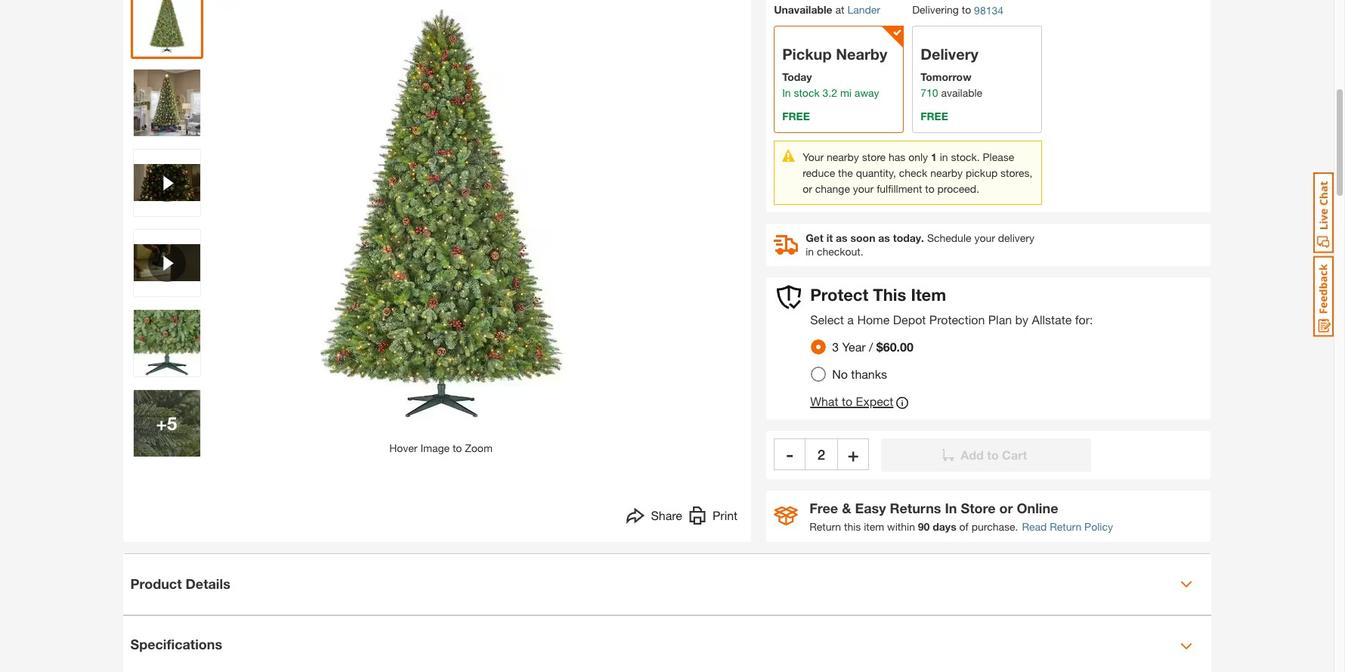 Task type: vqa. For each thing, say whether or not it's contained in the screenshot.
SELLERS
no



Task type: locate. For each thing, give the bounding box(es) containing it.
item
[[911, 285, 947, 305]]

98134
[[975, 4, 1004, 17]]

0 horizontal spatial in
[[806, 245, 814, 258]]

as right it
[[836, 232, 848, 244]]

to inside please reduce the quantity, check nearby pickup stores, or change your fulfillment to proceed.
[[926, 182, 935, 195]]

home
[[858, 312, 890, 326]]

or
[[803, 182, 813, 195], [1000, 500, 1013, 516]]

nearby up proceed.
[[931, 167, 963, 179]]

free
[[783, 110, 810, 123], [921, 110, 949, 123]]

delivery
[[921, 46, 979, 63]]

select
[[811, 312, 844, 326]]

1 horizontal spatial +
[[848, 444, 859, 465]]

change
[[816, 182, 850, 195]]

allstate
[[1032, 312, 1072, 326]]

schedule
[[928, 232, 972, 244]]

caret image
[[1180, 578, 1193, 590]]

0 vertical spatial in
[[783, 86, 791, 99]]

to down "check"
[[926, 182, 935, 195]]

1 vertical spatial your
[[975, 232, 996, 244]]

1 vertical spatial in
[[806, 245, 814, 258]]

1 horizontal spatial in
[[940, 151, 948, 164]]

0 vertical spatial +
[[156, 413, 167, 434]]

free
[[810, 500, 839, 516]]

product details button
[[123, 554, 1211, 614]]

what to expect button
[[811, 394, 909, 412]]

6329914715112 image
[[133, 230, 200, 296]]

in down get
[[806, 245, 814, 258]]

read return policy link
[[1022, 518, 1114, 534]]

in
[[940, 151, 948, 164], [806, 245, 814, 258]]

0 horizontal spatial return
[[810, 520, 842, 533]]

share button
[[627, 506, 683, 528]]

0 vertical spatial or
[[803, 182, 813, 195]]

0 vertical spatial your
[[853, 182, 874, 195]]

in right the 1
[[940, 151, 948, 164]]

1 free from the left
[[783, 110, 810, 123]]

1 vertical spatial in
[[945, 500, 957, 516]]

1
[[931, 151, 937, 164]]

0 horizontal spatial +
[[156, 413, 167, 434]]

print
[[713, 508, 738, 522]]

option group
[[805, 333, 926, 388]]

+ 5
[[156, 413, 177, 434]]

nearby inside please reduce the quantity, check nearby pickup stores, or change your fulfillment to proceed.
[[931, 167, 963, 179]]

0 horizontal spatial or
[[803, 182, 813, 195]]

1 as from the left
[[836, 232, 848, 244]]

&
[[842, 500, 852, 516]]

has
[[889, 151, 906, 164]]

3
[[832, 339, 839, 354]]

free down 710
[[921, 110, 949, 123]]

1 horizontal spatial your
[[975, 232, 996, 244]]

year
[[843, 339, 866, 354]]

0 horizontal spatial free
[[783, 110, 810, 123]]

item
[[864, 520, 885, 533]]

1 horizontal spatial in
[[945, 500, 957, 516]]

of
[[960, 520, 969, 533]]

1 horizontal spatial nearby
[[931, 167, 963, 179]]

3 year / $60.00
[[832, 339, 914, 354]]

only
[[909, 151, 928, 164]]

delivering
[[913, 3, 959, 16]]

or up purchase.
[[1000, 500, 1013, 516]]

0 horizontal spatial in
[[783, 86, 791, 99]]

0 vertical spatial nearby
[[827, 151, 859, 164]]

to left the 98134
[[962, 3, 972, 16]]

to left zoom
[[453, 441, 462, 454]]

return down free
[[810, 520, 842, 533]]

1 vertical spatial or
[[1000, 500, 1013, 516]]

free down stock
[[783, 110, 810, 123]]

None field
[[806, 438, 838, 470]]

purchase.
[[972, 520, 1019, 533]]

at
[[836, 3, 845, 16]]

1 return from the left
[[810, 520, 842, 533]]

product details
[[130, 576, 230, 592]]

get it as soon as today.
[[806, 232, 925, 244]]

hover image to zoom button
[[214, 0, 668, 456]]

stock.
[[951, 151, 980, 164]]

2 return from the left
[[1050, 520, 1082, 533]]

0 horizontal spatial as
[[836, 232, 848, 244]]

1 horizontal spatial free
[[921, 110, 949, 123]]

your left 'delivery'
[[975, 232, 996, 244]]

1 vertical spatial +
[[848, 444, 859, 465]]

it
[[827, 232, 833, 244]]

delivery
[[999, 232, 1035, 244]]

1 horizontal spatial or
[[1000, 500, 1013, 516]]

+
[[156, 413, 167, 434], [848, 444, 859, 465]]

0 horizontal spatial your
[[853, 182, 874, 195]]

stock
[[794, 86, 820, 99]]

home accents holiday pre lit christmas trees 23pg90123 40.2 image
[[133, 310, 200, 376]]

1 vertical spatial nearby
[[931, 167, 963, 179]]

6329748467112 image
[[133, 150, 200, 216]]

away
[[855, 86, 880, 99]]

image
[[421, 441, 450, 454]]

today.
[[893, 232, 925, 244]]

2 free from the left
[[921, 110, 949, 123]]

710
[[921, 86, 939, 99]]

your down quantity,
[[853, 182, 874, 195]]

or down "reduce"
[[803, 182, 813, 195]]

nearby
[[836, 46, 888, 63]]

for:
[[1076, 312, 1093, 326]]

live chat image
[[1314, 172, 1334, 253]]

print button
[[689, 506, 738, 528]]

your
[[853, 182, 874, 195], [975, 232, 996, 244]]

home accents holiday pre lit christmas trees 23pg90123 a0.3 image
[[133, 390, 200, 456]]

nearby
[[827, 151, 859, 164], [931, 167, 963, 179]]

easy
[[855, 500, 886, 516]]

+ for + 5
[[156, 413, 167, 434]]

1 horizontal spatial return
[[1050, 520, 1082, 533]]

+ for +
[[848, 444, 859, 465]]

as right soon
[[879, 232, 890, 244]]

0 horizontal spatial nearby
[[827, 151, 859, 164]]

delivery tomorrow 710 available
[[921, 46, 983, 99]]

as
[[836, 232, 848, 244], [879, 232, 890, 244]]

in up days
[[945, 500, 957, 516]]

your nearby store has only 1 in stock.
[[803, 151, 983, 164]]

98134 link
[[975, 2, 1004, 18]]

this
[[844, 520, 861, 533]]

lander button
[[848, 3, 881, 16]]

to inside delivering to 98134
[[962, 3, 972, 16]]

your inside schedule your delivery in checkout.
[[975, 232, 996, 244]]

hover image to zoom
[[389, 441, 493, 454]]

+ inside + button
[[848, 444, 859, 465]]

available
[[942, 86, 983, 99]]

in down today
[[783, 86, 791, 99]]

specifications button
[[123, 616, 1211, 672]]

expect
[[856, 394, 894, 408]]

1 horizontal spatial as
[[879, 232, 890, 244]]

feedback link image
[[1314, 256, 1334, 337]]

quantity,
[[856, 167, 897, 179]]

return right 'read'
[[1050, 520, 1082, 533]]

pickup
[[783, 46, 832, 63]]

nearby up the
[[827, 151, 859, 164]]



Task type: describe. For each thing, give the bounding box(es) containing it.
to right what
[[842, 394, 853, 408]]

reduce
[[803, 167, 836, 179]]

thanks
[[851, 366, 888, 381]]

product
[[130, 576, 182, 592]]

tomorrow
[[921, 71, 972, 83]]

soon
[[851, 232, 876, 244]]

details
[[186, 576, 230, 592]]

by
[[1016, 312, 1029, 326]]

-
[[787, 444, 794, 465]]

delivering to 98134
[[913, 3, 1004, 17]]

store
[[862, 151, 886, 164]]

home accents holiday pre lit christmas trees 23pg90123 e1.1 image
[[133, 69, 200, 136]]

or inside free & easy returns in store or online return this item within 90 days of purchase. read return policy
[[1000, 500, 1013, 516]]

3.2
[[823, 86, 838, 99]]

protect this item select a home depot protection plan by allstate for:
[[811, 285, 1093, 326]]

no thanks
[[832, 366, 888, 381]]

in inside free & easy returns in store or online return this item within 90 days of purchase. read return policy
[[945, 500, 957, 516]]

0 vertical spatial in
[[940, 151, 948, 164]]

90
[[918, 520, 930, 533]]

zoom
[[465, 441, 493, 454]]

hover
[[389, 441, 418, 454]]

unavailable
[[774, 3, 833, 16]]

your inside please reduce the quantity, check nearby pickup stores, or change your fulfillment to proceed.
[[853, 182, 874, 195]]

what to expect
[[811, 394, 894, 408]]

$60.00
[[877, 339, 914, 354]]

within
[[888, 520, 915, 533]]

get
[[806, 232, 824, 244]]

option group containing 3 year /
[[805, 333, 926, 388]]

online
[[1017, 500, 1059, 516]]

checkout.
[[817, 245, 864, 258]]

a
[[848, 312, 854, 326]]

proceed.
[[938, 182, 980, 195]]

- button
[[774, 438, 806, 470]]

5
[[167, 413, 177, 434]]

please reduce the quantity, check nearby pickup stores, or change your fulfillment to proceed.
[[803, 151, 1033, 195]]

home accents holiday pre lit christmas trees 23pg90123 64.0 image
[[133, 0, 200, 56]]

2 as from the left
[[879, 232, 890, 244]]

read
[[1022, 520, 1047, 533]]

free & easy returns in store or online return this item within 90 days of purchase. read return policy
[[810, 500, 1114, 533]]

depot
[[893, 312, 926, 326]]

stores,
[[1001, 167, 1033, 179]]

returns
[[890, 500, 942, 516]]

what
[[811, 394, 839, 408]]

days
[[933, 520, 957, 533]]

plan
[[989, 312, 1012, 326]]

check
[[899, 167, 928, 179]]

mi
[[841, 86, 852, 99]]

no
[[832, 366, 848, 381]]

lander
[[848, 3, 881, 16]]

share
[[651, 508, 683, 522]]

free for tomorrow
[[921, 110, 949, 123]]

schedule your delivery in checkout.
[[806, 232, 1035, 258]]

the
[[838, 167, 853, 179]]

in inside "pickup nearby today in stock 3.2 mi away"
[[783, 86, 791, 99]]

today
[[783, 71, 812, 83]]

this
[[873, 285, 907, 305]]

unavailable at lander
[[774, 3, 881, 16]]

free for nearby
[[783, 110, 810, 123]]

or inside please reduce the quantity, check nearby pickup stores, or change your fulfillment to proceed.
[[803, 182, 813, 195]]

pickup nearby today in stock 3.2 mi away
[[783, 46, 888, 99]]

specifications
[[130, 636, 222, 652]]

icon image
[[774, 507, 798, 526]]

caret image
[[1180, 640, 1193, 652]]

store
[[961, 500, 996, 516]]

fulfillment
[[877, 182, 923, 195]]

pickup
[[966, 167, 998, 179]]

in inside schedule your delivery in checkout.
[[806, 245, 814, 258]]

please
[[983, 151, 1015, 164]]

+ button
[[838, 438, 870, 470]]

protection
[[930, 312, 985, 326]]

your
[[803, 151, 824, 164]]

/
[[869, 339, 873, 354]]

protect
[[811, 285, 869, 305]]



